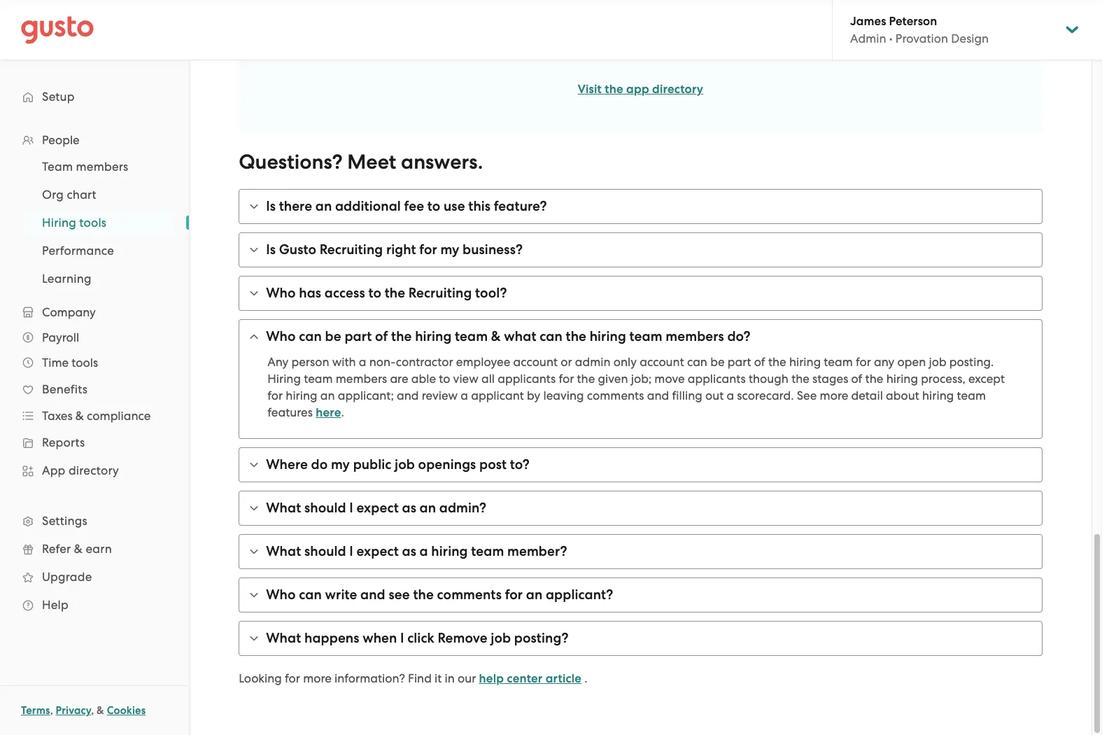 Task type: describe. For each thing, give the bounding box(es) containing it.
admin?
[[440, 500, 487, 516]]

help
[[42, 598, 69, 612]]

1 horizontal spatial of
[[755, 355, 766, 369]]

and inside dropdown button
[[361, 587, 386, 603]]

who has access to the recruiting tool?
[[266, 285, 507, 301]]

what for what should i expect as a hiring team member?
[[266, 543, 301, 559]]

the up or
[[566, 328, 587, 344]]

person
[[292, 355, 330, 369]]

member?
[[508, 543, 568, 559]]

center
[[507, 671, 543, 686]]

here
[[316, 405, 341, 420]]

hiring up admin
[[590, 328, 627, 344]]

taxes & compliance
[[42, 409, 151, 423]]

any
[[875, 355, 895, 369]]

app
[[627, 82, 650, 97]]

payroll button
[[14, 325, 175, 350]]

where do my public job openings post to?
[[266, 456, 530, 473]]

tool?
[[476, 285, 507, 301]]

what should i expect as a hiring team member?
[[266, 543, 568, 559]]

any person with a non-contractor employee account or admin only account can be part of the hiring team for any open job posting. hiring team members are able to view all applicants for the given job; move applicants though the stages of the hiring process, except for hiring an applicant; and review a applicant by leaving comments and filling out a scorecard. see more detail about hiring team features
[[268, 355, 1006, 419]]

or
[[561, 355, 573, 369]]

2 horizontal spatial and
[[648, 389, 670, 403]]

questions? meet answers.
[[239, 150, 483, 174]]

recruiting inside dropdown button
[[409, 285, 472, 301]]

can inside the any person with a non-contractor employee account or admin only account can be part of the hiring team for any open job posting. hiring team members are able to view all applicants for the given job; move applicants though the stages of the hiring process, except for hiring an applicant; and review a applicant by leaving comments and filling out a scorecard. see more detail about hiring team features
[[688, 355, 708, 369]]

2 , from the left
[[91, 704, 94, 717]]

team down "except" at the right
[[958, 389, 987, 403]]

i for an
[[350, 500, 354, 516]]

stages
[[813, 372, 849, 386]]

1 , from the left
[[50, 704, 53, 717]]

team left member?
[[471, 543, 504, 559]]

can up or
[[540, 328, 563, 344]]

the up the see
[[792, 372, 810, 386]]

tools for hiring tools
[[79, 216, 107, 230]]

fee
[[404, 198, 424, 214]]

an inside what should i expect as an admin? dropdown button
[[420, 500, 436, 516]]

•
[[890, 32, 893, 46]]

here link
[[316, 405, 341, 420]]

be inside who can be part of the hiring team & what can the hiring team members do? dropdown button
[[325, 328, 342, 344]]

team
[[42, 160, 73, 174]]

can left write
[[299, 587, 322, 603]]

leaving
[[544, 389, 584, 403]]

help link
[[14, 592, 175, 618]]

what should i expect as a hiring team member? button
[[240, 535, 1043, 569]]

setup
[[42, 90, 75, 104]]

part inside dropdown button
[[345, 328, 372, 344]]

for left any
[[856, 355, 872, 369]]

the up though on the right bottom
[[769, 355, 787, 369]]

benefits link
[[14, 377, 175, 402]]

people button
[[14, 127, 175, 153]]

setup link
[[14, 84, 175, 109]]

should for what should i expect as an admin?
[[305, 500, 346, 516]]

home image
[[21, 16, 94, 44]]

settings
[[42, 514, 87, 528]]

james peterson admin • provation design
[[851, 14, 990, 46]]

a right with
[[359, 355, 367, 369]]

admin
[[575, 355, 611, 369]]

what for what should i expect as an admin?
[[266, 500, 301, 516]]

2 horizontal spatial of
[[852, 372, 863, 386]]

who for who has access to the recruiting tool?
[[266, 285, 296, 301]]

for inside looking for more information? find it in our help center article .
[[285, 671, 300, 685]]

compliance
[[87, 409, 151, 423]]

hiring down process,
[[923, 389, 955, 403]]

are
[[390, 372, 409, 386]]

benefits
[[42, 382, 88, 396]]

job;
[[631, 372, 652, 386]]

1 horizontal spatial my
[[441, 241, 460, 258]]

an inside the any person with a non-contractor employee account or admin only account can be part of the hiring team for any open job posting. hiring team members are able to view all applicants for the given job; move applicants though the stages of the hiring process, except for hiring an applicant; and review a applicant by leaving comments and filling out a scorecard. see more detail about hiring team features
[[321, 389, 335, 403]]

employee
[[456, 355, 511, 369]]

can up person
[[299, 328, 322, 344]]

the inside who has access to the recruiting tool? dropdown button
[[385, 285, 406, 301]]

members inside "gusto navigation" element
[[76, 160, 128, 174]]

visit the app directory link
[[578, 82, 704, 97]]

public
[[353, 456, 392, 473]]

1 account from the left
[[514, 355, 558, 369]]

the inside 'who can write and see the comments for an applicant?' dropdown button
[[413, 587, 434, 603]]

more inside the any person with a non-contractor employee account or admin only account can be part of the hiring team for any open job posting. hiring team members are able to view all applicants for the given job; move applicants though the stages of the hiring process, except for hiring an applicant; and review a applicant by leaving comments and filling out a scorecard. see more detail about hiring team features
[[820, 389, 849, 403]]

. inside looking for more information? find it in our help center article .
[[585, 671, 588, 685]]

app directory
[[42, 464, 119, 478]]

applicant?
[[546, 587, 614, 603]]

right
[[387, 241, 416, 258]]

& inside dropdown button
[[75, 409, 84, 423]]

upgrade
[[42, 570, 92, 584]]

hiring up "contractor"
[[415, 328, 452, 344]]

use
[[444, 198, 465, 214]]

what should i expect as an admin? button
[[240, 491, 1043, 525]]

reports
[[42, 436, 85, 450]]

refer & earn link
[[14, 536, 175, 562]]

detail
[[852, 389, 884, 403]]

questions?
[[239, 150, 343, 174]]

as for an
[[402, 500, 417, 516]]

terms link
[[21, 704, 50, 717]]

team up only
[[630, 328, 663, 344]]

more inside looking for more information? find it in our help center article .
[[303, 671, 332, 685]]

tools for time tools
[[72, 356, 98, 370]]

members inside the any person with a non-contractor employee account or admin only account can be part of the hiring team for any open job posting. hiring team members are able to view all applicants for the given job; move applicants though the stages of the hiring process, except for hiring an applicant; and review a applicant by leaving comments and filling out a scorecard. see more detail about hiring team features
[[336, 372, 387, 386]]

help
[[479, 671, 504, 686]]

see
[[797, 389, 818, 403]]

review
[[422, 389, 458, 403]]

business?
[[463, 241, 523, 258]]

looking for more information? find it in our help center article .
[[239, 671, 588, 686]]

the down admin
[[577, 372, 595, 386]]

list containing people
[[0, 127, 189, 619]]

access
[[325, 285, 365, 301]]

is there an additional fee to use this feature?
[[266, 198, 547, 214]]

team down person
[[304, 372, 333, 386]]

recruiting inside dropdown button
[[320, 241, 383, 258]]

what happens when i click remove job posting? button
[[240, 622, 1043, 655]]

post
[[480, 456, 507, 473]]

terms , privacy , & cookies
[[21, 704, 146, 717]]

do
[[311, 456, 328, 473]]

company
[[42, 305, 96, 319]]

posting.
[[950, 355, 995, 369]]

do?
[[728, 328, 751, 344]]

features
[[268, 405, 313, 419]]

to?
[[510, 456, 530, 473]]

of inside dropdown button
[[375, 328, 388, 344]]

who has access to the recruiting tool? button
[[240, 276, 1043, 310]]

to inside the any person with a non-contractor employee account or admin only account can be part of the hiring team for any open job posting. hiring team members are able to view all applicants for the given job; move applicants though the stages of the hiring process, except for hiring an applicant; and review a applicant by leaving comments and filling out a scorecard. see more detail about hiring team features
[[439, 372, 451, 386]]

it
[[435, 671, 442, 685]]

& left earn
[[74, 542, 83, 556]]

feature?
[[494, 198, 547, 214]]

hiring up stages
[[790, 355, 822, 369]]

in
[[445, 671, 455, 685]]

refer & earn
[[42, 542, 112, 556]]

any
[[268, 355, 289, 369]]

list containing team members
[[0, 153, 189, 293]]

out
[[706, 389, 724, 403]]

the left app at the right of page
[[605, 82, 624, 97]]

posting?
[[515, 630, 569, 646]]

gusto
[[279, 241, 317, 258]]

as for a
[[402, 543, 417, 559]]

comments inside dropdown button
[[437, 587, 502, 603]]

hiring tools link
[[25, 210, 175, 235]]

payroll
[[42, 331, 79, 345]]

the up non-
[[391, 328, 412, 344]]

hiring up features
[[286, 389, 318, 403]]



Task type: locate. For each thing, give the bounding box(es) containing it.
1 vertical spatial comments
[[437, 587, 502, 603]]

0 horizontal spatial my
[[331, 456, 350, 473]]

1 horizontal spatial ,
[[91, 704, 94, 717]]

learning
[[42, 272, 92, 286]]

0 vertical spatial expect
[[357, 500, 399, 516]]

0 vertical spatial more
[[820, 389, 849, 403]]

1 vertical spatial more
[[303, 671, 332, 685]]

team up the employee
[[455, 328, 488, 344]]

as inside what should i expect as a hiring team member? dropdown button
[[402, 543, 417, 559]]

job inside the any person with a non-contractor employee account or admin only account can be part of the hiring team for any open job posting. hiring team members are able to view all applicants for the given job; move applicants though the stages of the hiring process, except for hiring an applicant; and review a applicant by leaving comments and filling out a scorecard. see more detail about hiring team features
[[930, 355, 947, 369]]

0 horizontal spatial members
[[76, 160, 128, 174]]

members up applicant;
[[336, 372, 387, 386]]

time
[[42, 356, 69, 370]]

for up features
[[268, 389, 283, 403]]

0 vertical spatial of
[[375, 328, 388, 344]]

for right right
[[420, 241, 438, 258]]

is left there on the left of the page
[[266, 198, 276, 214]]

what
[[266, 500, 301, 516], [266, 543, 301, 559], [266, 630, 301, 646]]

0 horizontal spatial recruiting
[[320, 241, 383, 258]]

0 horizontal spatial job
[[395, 456, 415, 473]]

recruiting up access
[[320, 241, 383, 258]]

1 list from the top
[[0, 127, 189, 619]]

org chart
[[42, 188, 97, 202]]

hiring down org
[[42, 216, 76, 230]]

as
[[402, 500, 417, 516], [402, 543, 417, 559]]

0 vertical spatial recruiting
[[320, 241, 383, 258]]

2 as from the top
[[402, 543, 417, 559]]

an
[[316, 198, 332, 214], [321, 389, 335, 403], [420, 500, 436, 516], [526, 587, 543, 603]]

0 horizontal spatial comments
[[437, 587, 502, 603]]

0 horizontal spatial of
[[375, 328, 388, 344]]

job inside dropdown button
[[395, 456, 415, 473]]

learning link
[[25, 266, 175, 291]]

visit
[[578, 82, 602, 97]]

what happens when i click remove job posting?
[[266, 630, 569, 646]]

a inside dropdown button
[[420, 543, 428, 559]]

comments down given
[[587, 389, 645, 403]]

expect for an
[[357, 500, 399, 516]]

1 horizontal spatial .
[[585, 671, 588, 685]]

gusto navigation element
[[0, 60, 189, 641]]

upgrade link
[[14, 564, 175, 590]]

1 vertical spatial i
[[350, 543, 354, 559]]

job
[[930, 355, 947, 369], [395, 456, 415, 473], [491, 630, 511, 646]]

members down people dropdown button
[[76, 160, 128, 174]]

cookies
[[107, 704, 146, 717]]

for inside 'who can write and see the comments for an applicant?' dropdown button
[[505, 587, 523, 603]]

directory right app at the right of page
[[653, 82, 704, 97]]

1 as from the top
[[402, 500, 417, 516]]

0 vertical spatial hiring
[[42, 216, 76, 230]]

i up write
[[350, 543, 354, 559]]

0 horizontal spatial hiring
[[42, 216, 76, 230]]

i down "public"
[[350, 500, 354, 516]]

who can write and see the comments for an applicant?
[[266, 587, 614, 603]]

able
[[412, 372, 436, 386]]

who left has
[[266, 285, 296, 301]]

expect down what should i expect as an admin?
[[357, 543, 399, 559]]

1 vertical spatial part
[[728, 355, 752, 369]]

1 what from the top
[[266, 500, 301, 516]]

account
[[514, 355, 558, 369], [640, 355, 685, 369]]

terms
[[21, 704, 50, 717]]

1 vertical spatial who
[[266, 328, 296, 344]]

2 should from the top
[[305, 543, 346, 559]]

team members
[[42, 160, 128, 174]]

2 horizontal spatial job
[[930, 355, 947, 369]]

who can write and see the comments for an applicant? button
[[240, 578, 1043, 612]]

who for who can write and see the comments for an applicant?
[[266, 587, 296, 603]]

applicants up by
[[498, 372, 556, 386]]

part down do?
[[728, 355, 752, 369]]

. inside here .
[[341, 405, 344, 419]]

hiring up about in the right of the page
[[887, 372, 919, 386]]

2 applicants from the left
[[688, 372, 746, 386]]

0 horizontal spatial more
[[303, 671, 332, 685]]

an down member?
[[526, 587, 543, 603]]

1 vertical spatial to
[[369, 285, 382, 301]]

2 vertical spatial what
[[266, 630, 301, 646]]

can up the filling
[[688, 355, 708, 369]]

members left do?
[[666, 328, 725, 344]]

1 vertical spatial expect
[[357, 543, 399, 559]]

the down the is gusto recruiting right for my business?
[[385, 285, 406, 301]]

1 should from the top
[[305, 500, 346, 516]]

where
[[266, 456, 308, 473]]

1 horizontal spatial job
[[491, 630, 511, 646]]

can
[[299, 328, 322, 344], [540, 328, 563, 344], [688, 355, 708, 369], [299, 587, 322, 603]]

remove
[[438, 630, 488, 646]]

part inside the any person with a non-contractor employee account or admin only account can be part of the hiring team for any open job posting. hiring team members are able to view all applicants for the given job; move applicants though the stages of the hiring process, except for hiring an applicant; and review a applicant by leaving comments and filling out a scorecard. see more detail about hiring team features
[[728, 355, 752, 369]]

chart
[[67, 188, 97, 202]]

0 horizontal spatial part
[[345, 328, 372, 344]]

should
[[305, 500, 346, 516], [305, 543, 346, 559]]

an inside 'who can write and see the comments for an applicant?' dropdown button
[[526, 587, 543, 603]]

2 who from the top
[[266, 328, 296, 344]]

here .
[[316, 405, 344, 420]]

& right the taxes
[[75, 409, 84, 423]]

job right 'remove'
[[491, 630, 511, 646]]

who inside dropdown button
[[266, 285, 296, 301]]

2 vertical spatial of
[[852, 372, 863, 386]]

1 applicants from the left
[[498, 372, 556, 386]]

who
[[266, 285, 296, 301], [266, 328, 296, 344], [266, 587, 296, 603]]

this
[[469, 198, 491, 214]]

time tools
[[42, 356, 98, 370]]

earn
[[86, 542, 112, 556]]

1 vertical spatial hiring
[[268, 372, 301, 386]]

hiring inside "gusto navigation" element
[[42, 216, 76, 230]]

to inside dropdown button
[[428, 198, 441, 214]]

0 vertical spatial who
[[266, 285, 296, 301]]

0 horizontal spatial and
[[361, 587, 386, 603]]

filling
[[673, 389, 703, 403]]

job right "public"
[[395, 456, 415, 473]]

and left see
[[361, 587, 386, 603]]

time tools button
[[14, 350, 175, 375]]

1 vertical spatial recruiting
[[409, 285, 472, 301]]

1 horizontal spatial hiring
[[268, 372, 301, 386]]

2 vertical spatial i
[[401, 630, 404, 646]]

1 horizontal spatial recruiting
[[409, 285, 472, 301]]

& inside dropdown button
[[491, 328, 501, 344]]

team
[[455, 328, 488, 344], [630, 328, 663, 344], [824, 355, 854, 369], [304, 372, 333, 386], [958, 389, 987, 403], [471, 543, 504, 559]]

2 expect from the top
[[357, 543, 399, 559]]

where do my public job openings post to? button
[[240, 448, 1043, 482]]

org chart link
[[25, 182, 175, 207]]

privacy link
[[56, 704, 91, 717]]

0 vertical spatial be
[[325, 328, 342, 344]]

1 vertical spatial tools
[[72, 356, 98, 370]]

and
[[397, 389, 419, 403], [648, 389, 670, 403], [361, 587, 386, 603]]

who left write
[[266, 587, 296, 603]]

should for what should i expect as a hiring team member?
[[305, 543, 346, 559]]

of up though on the right bottom
[[755, 355, 766, 369]]

1 vertical spatial members
[[666, 328, 725, 344]]

applicant
[[471, 389, 524, 403]]

0 horizontal spatial directory
[[69, 464, 119, 478]]

, left privacy at left
[[50, 704, 53, 717]]

a up who can write and see the comments for an applicant? at the bottom
[[420, 543, 428, 559]]

for down or
[[559, 372, 574, 386]]

job inside "dropdown button"
[[491, 630, 511, 646]]

for inside is gusto recruiting right for my business? dropdown button
[[420, 241, 438, 258]]

2 account from the left
[[640, 355, 685, 369]]

1 vertical spatial my
[[331, 456, 350, 473]]

applicant;
[[338, 389, 394, 403]]

has
[[299, 285, 322, 301]]

more
[[820, 389, 849, 403], [303, 671, 332, 685]]

click
[[408, 630, 435, 646]]

design
[[952, 32, 990, 46]]

0 horizontal spatial account
[[514, 355, 558, 369]]

who up any
[[266, 328, 296, 344]]

&
[[491, 328, 501, 344], [75, 409, 84, 423], [74, 542, 83, 556], [97, 704, 104, 717]]

i left click
[[401, 630, 404, 646]]

1 vertical spatial of
[[755, 355, 766, 369]]

comments up 'remove'
[[437, 587, 502, 603]]

more down 'happens'
[[303, 671, 332, 685]]

admin
[[851, 32, 887, 46]]

to inside dropdown button
[[369, 285, 382, 301]]

who can be part of the hiring team & what can the hiring team members do?
[[266, 328, 751, 344]]

2 vertical spatial who
[[266, 587, 296, 603]]

to up review
[[439, 372, 451, 386]]

recruiting left tool?
[[409, 285, 472, 301]]

0 horizontal spatial be
[[325, 328, 342, 344]]

our
[[458, 671, 476, 685]]

only
[[614, 355, 637, 369]]

0 vertical spatial comments
[[587, 389, 645, 403]]

taxes & compliance button
[[14, 403, 175, 429]]

expect down "public"
[[357, 500, 399, 516]]

. right article
[[585, 671, 588, 685]]

2 what from the top
[[266, 543, 301, 559]]

0 horizontal spatial .
[[341, 405, 344, 419]]

is
[[266, 198, 276, 214], [266, 241, 276, 258]]

hiring tools
[[42, 216, 107, 230]]

peterson
[[890, 14, 938, 29]]

1 horizontal spatial comments
[[587, 389, 645, 403]]

people
[[42, 133, 80, 147]]

, left cookies button
[[91, 704, 94, 717]]

what should i expect as an admin?
[[266, 500, 487, 516]]

1 horizontal spatial account
[[640, 355, 685, 369]]

2 list from the top
[[0, 153, 189, 293]]

2 vertical spatial to
[[439, 372, 451, 386]]

hiring down any
[[268, 372, 301, 386]]

& left what
[[491, 328, 501, 344]]

tools inside dropdown button
[[72, 356, 98, 370]]

1 who from the top
[[266, 285, 296, 301]]

hiring
[[42, 216, 76, 230], [268, 372, 301, 386]]

0 horizontal spatial ,
[[50, 704, 53, 717]]

0 horizontal spatial applicants
[[498, 372, 556, 386]]

write
[[325, 587, 357, 603]]

i for a
[[350, 543, 354, 559]]

2 horizontal spatial members
[[666, 328, 725, 344]]

given
[[598, 372, 628, 386]]

is left gusto
[[266, 241, 276, 258]]

hiring up who can write and see the comments for an applicant? at the bottom
[[432, 543, 468, 559]]

be up with
[[325, 328, 342, 344]]

as inside what should i expect as an admin? dropdown button
[[402, 500, 417, 516]]

& left cookies
[[97, 704, 104, 717]]

members inside dropdown button
[[666, 328, 725, 344]]

account down what
[[514, 355, 558, 369]]

to right access
[[369, 285, 382, 301]]

1 vertical spatial should
[[305, 543, 346, 559]]

should down do
[[305, 500, 346, 516]]

an up the here "link" at the bottom left of the page
[[321, 389, 335, 403]]

0 vertical spatial what
[[266, 500, 301, 516]]

is gusto recruiting right for my business? button
[[240, 233, 1043, 267]]

.
[[341, 405, 344, 419], [585, 671, 588, 685]]

2 vertical spatial members
[[336, 372, 387, 386]]

list
[[0, 127, 189, 619], [0, 153, 189, 293]]

reports link
[[14, 430, 175, 455]]

hiring inside the any person with a non-contractor employee account or admin only account can be part of the hiring team for any open job posting. hiring team members are able to view all applicants for the given job; move applicants though the stages of the hiring process, except for hiring an applicant; and review a applicant by leaving comments and filling out a scorecard. see more detail about hiring team features
[[268, 372, 301, 386]]

process,
[[922, 372, 966, 386]]

2 vertical spatial job
[[491, 630, 511, 646]]

the right see
[[413, 587, 434, 603]]

and down are
[[397, 389, 419, 403]]

job up process,
[[930, 355, 947, 369]]

tools
[[79, 216, 107, 230], [72, 356, 98, 370]]

1 vertical spatial job
[[395, 456, 415, 473]]

1 vertical spatial .
[[585, 671, 588, 685]]

0 vertical spatial is
[[266, 198, 276, 214]]

as up see
[[402, 543, 417, 559]]

app directory link
[[14, 458, 175, 483]]

1 horizontal spatial part
[[728, 355, 752, 369]]

the up detail
[[866, 372, 884, 386]]

0 vertical spatial directory
[[653, 82, 704, 97]]

part up with
[[345, 328, 372, 344]]

0 vertical spatial should
[[305, 500, 346, 516]]

for right looking
[[285, 671, 300, 685]]

privacy
[[56, 704, 91, 717]]

1 horizontal spatial more
[[820, 389, 849, 403]]

company button
[[14, 300, 175, 325]]

my left business?
[[441, 241, 460, 258]]

0 vertical spatial part
[[345, 328, 372, 344]]

what for what happens when i click remove job posting?
[[266, 630, 301, 646]]

. down applicant;
[[341, 405, 344, 419]]

a right out
[[727, 389, 735, 403]]

as up the what should i expect as a hiring team member? at the bottom of page
[[402, 500, 417, 516]]

tools down org chart 'link'
[[79, 216, 107, 230]]

all
[[482, 372, 495, 386]]

be up out
[[711, 355, 725, 369]]

0 vertical spatial .
[[341, 405, 344, 419]]

is for is there an additional fee to use this feature?
[[266, 198, 276, 214]]

looking
[[239, 671, 282, 685]]

0 vertical spatial as
[[402, 500, 417, 516]]

tools down "payroll" dropdown button
[[72, 356, 98, 370]]

1 is from the top
[[266, 198, 276, 214]]

account up move
[[640, 355, 685, 369]]

an left admin? at the bottom of the page
[[420, 500, 436, 516]]

though
[[749, 372, 789, 386]]

and down move
[[648, 389, 670, 403]]

directory down reports link
[[69, 464, 119, 478]]

0 vertical spatial i
[[350, 500, 354, 516]]

a
[[359, 355, 367, 369], [461, 389, 469, 403], [727, 389, 735, 403], [420, 543, 428, 559]]

of up detail
[[852, 372, 863, 386]]

2 is from the top
[[266, 241, 276, 258]]

more down stages
[[820, 389, 849, 403]]

0 vertical spatial job
[[930, 355, 947, 369]]

with
[[332, 355, 356, 369]]

i inside "dropdown button"
[[401, 630, 404, 646]]

1 vertical spatial directory
[[69, 464, 119, 478]]

my right do
[[331, 456, 350, 473]]

1 vertical spatial is
[[266, 241, 276, 258]]

hiring
[[415, 328, 452, 344], [590, 328, 627, 344], [790, 355, 822, 369], [887, 372, 919, 386], [286, 389, 318, 403], [923, 389, 955, 403], [432, 543, 468, 559]]

comments inside the any person with a non-contractor employee account or admin only account can be part of the hiring team for any open job posting. hiring team members are able to view all applicants for the given job; move applicants though the stages of the hiring process, except for hiring an applicant; and review a applicant by leaving comments and filling out a scorecard. see more detail about hiring team features
[[587, 389, 645, 403]]

1 horizontal spatial applicants
[[688, 372, 746, 386]]

an inside is there an additional fee to use this feature? dropdown button
[[316, 198, 332, 214]]

of up non-
[[375, 328, 388, 344]]

1 vertical spatial as
[[402, 543, 417, 559]]

directory inside "gusto navigation" element
[[69, 464, 119, 478]]

an right there on the left of the page
[[316, 198, 332, 214]]

what inside "dropdown button"
[[266, 630, 301, 646]]

3 who from the top
[[266, 587, 296, 603]]

1 horizontal spatial be
[[711, 355, 725, 369]]

see
[[389, 587, 410, 603]]

0 vertical spatial members
[[76, 160, 128, 174]]

expect for a
[[357, 543, 399, 559]]

what
[[504, 328, 537, 344]]

3 what from the top
[[266, 630, 301, 646]]

who can be part of the hiring team & what can the hiring team members do? button
[[240, 320, 1043, 354]]

0 vertical spatial to
[[428, 198, 441, 214]]

part
[[345, 328, 372, 344], [728, 355, 752, 369]]

1 horizontal spatial members
[[336, 372, 387, 386]]

1 vertical spatial be
[[711, 355, 725, 369]]

1 expect from the top
[[357, 500, 399, 516]]

1 horizontal spatial directory
[[653, 82, 704, 97]]

0 vertical spatial my
[[441, 241, 460, 258]]

a down the 'view'
[[461, 389, 469, 403]]

applicants up out
[[688, 372, 746, 386]]

0 vertical spatial tools
[[79, 216, 107, 230]]

to right fee
[[428, 198, 441, 214]]

is for is gusto recruiting right for my business?
[[266, 241, 276, 258]]

who for who can be part of the hiring team & what can the hiring team members do?
[[266, 328, 296, 344]]

should up write
[[305, 543, 346, 559]]

team members link
[[25, 154, 175, 179]]

1 vertical spatial what
[[266, 543, 301, 559]]

1 horizontal spatial and
[[397, 389, 419, 403]]

except
[[969, 372, 1006, 386]]

team up stages
[[824, 355, 854, 369]]

be inside the any person with a non-contractor employee account or admin only account can be part of the hiring team for any open job posting. hiring team members are able to view all applicants for the given job; move applicants though the stages of the hiring process, except for hiring an applicant; and review a applicant by leaving comments and filling out a scorecard. see more detail about hiring team features
[[711, 355, 725, 369]]

for down member?
[[505, 587, 523, 603]]



Task type: vqa. For each thing, say whether or not it's contained in the screenshot.
members inside the any person with a non-contractor employee account or admin only account can be part of the hiring team for any open job posting. hiring team members are able to view all applicants for the given job; move applicants though the stages of the hiring process, except for hiring an applicant; and review a applicant by leaving comments and filling out a scorecard. see more detail about hiring team features
yes



